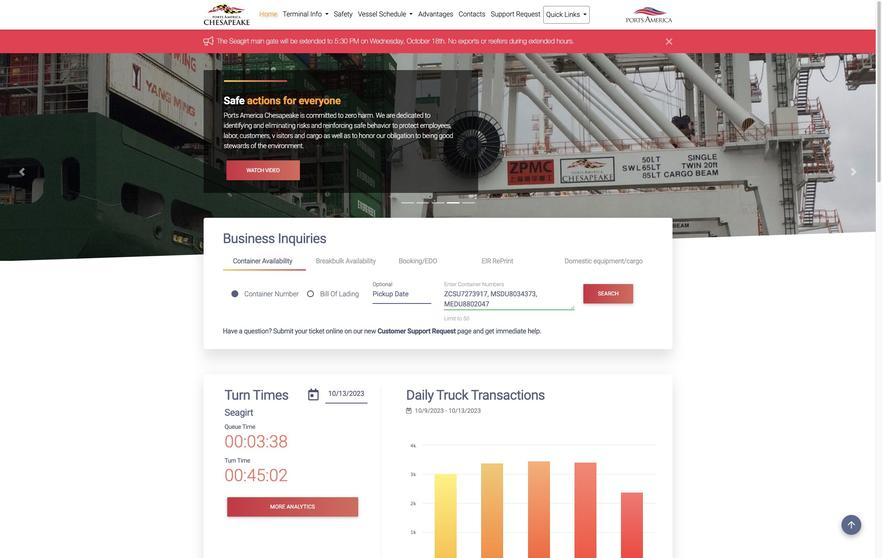 Task type: locate. For each thing, give the bounding box(es) containing it.
extended
[[300, 37, 326, 45], [529, 37, 555, 45]]

turn time 00:45:02
[[225, 458, 288, 486]]

safe actions for everyone
[[224, 95, 341, 107]]

to left zero
[[338, 112, 344, 120]]

request
[[516, 10, 541, 18], [432, 327, 456, 335]]

0 vertical spatial request
[[516, 10, 541, 18]]

is
[[300, 112, 305, 120]]

availability
[[262, 257, 292, 265], [346, 257, 376, 265]]

availability down business inquiries
[[262, 257, 292, 265]]

to left the 'being'
[[416, 132, 421, 140]]

will
[[280, 37, 289, 45]]

0 vertical spatial support
[[491, 10, 515, 18]]

to inside alert
[[328, 37, 333, 45]]

equipment/cargo
[[594, 257, 643, 265]]

cargo
[[306, 132, 322, 140]]

2 vertical spatial container
[[244, 290, 273, 298]]

on right pm
[[361, 37, 368, 45]]

0 horizontal spatial availability
[[262, 257, 292, 265]]

request down limit
[[432, 327, 456, 335]]

0 vertical spatial container
[[233, 257, 261, 265]]

gate
[[266, 37, 279, 45]]

availability for container availability
[[262, 257, 292, 265]]

of
[[331, 290, 338, 298]]

terminal
[[283, 10, 309, 18]]

the seagirt main gate will be extended to 5:30 pm on wednesday, october 18th.  no exports or reefers during extended hours. alert
[[0, 30, 876, 53]]

wednesday,
[[370, 37, 405, 45]]

analytics
[[287, 504, 315, 511]]

0 horizontal spatial as
[[324, 132, 330, 140]]

extended right during
[[529, 37, 555, 45]]

queue
[[225, 424, 241, 431]]

support
[[491, 10, 515, 18], [408, 327, 431, 335]]

daily truck transactions
[[406, 387, 545, 403]]

1 availability from the left
[[262, 257, 292, 265]]

daily
[[406, 387, 434, 403]]

submit
[[273, 327, 294, 335]]

business
[[223, 231, 275, 247]]

1 vertical spatial time
[[237, 458, 250, 465]]

seagirt
[[229, 37, 249, 45], [225, 407, 253, 418]]

time right queue
[[242, 424, 255, 431]]

on inside alert
[[361, 37, 368, 45]]

our inside ports america chesapeake is committed to zero harm. we are dedicated to identifying and                         eliminating risks and reinforcing safe behavior to protect employees, labor, customers, v                         isitors and cargo as well as to honor our obligation to being good stewards of the environment.
[[377, 132, 386, 140]]

1 vertical spatial request
[[432, 327, 456, 335]]

our left new
[[353, 327, 363, 335]]

time inside turn time 00:45:02
[[237, 458, 250, 465]]

1 horizontal spatial request
[[516, 10, 541, 18]]

container left 'number'
[[244, 290, 273, 298]]

on
[[361, 37, 368, 45], [345, 327, 352, 335]]

bill of lading
[[320, 290, 359, 298]]

on inside main content
[[345, 327, 352, 335]]

0 vertical spatial turn
[[225, 387, 250, 403]]

safety link
[[331, 6, 355, 23]]

zero
[[345, 112, 357, 120]]

5:30
[[335, 37, 348, 45]]

for
[[283, 95, 296, 107]]

actions
[[247, 95, 281, 107]]

extended right be
[[300, 37, 326, 45]]

None text field
[[325, 387, 368, 404]]

time
[[242, 424, 255, 431], [237, 458, 250, 465]]

close image
[[666, 37, 673, 47]]

container
[[233, 257, 261, 265], [458, 281, 481, 288], [244, 290, 273, 298]]

safe
[[354, 122, 366, 130]]

the seagirt main gate will be extended to 5:30 pm on wednesday, october 18th.  no exports or reefers during extended hours. link
[[217, 37, 575, 45]]

0 horizontal spatial our
[[353, 327, 363, 335]]

support up reefers
[[491, 10, 515, 18]]

container down the 'business'
[[233, 257, 261, 265]]

container right the enter
[[458, 281, 481, 288]]

turn up queue
[[225, 387, 250, 403]]

are
[[386, 112, 395, 120]]

home
[[259, 10, 278, 18]]

turn
[[225, 387, 250, 403], [225, 458, 236, 465]]

business inquiries
[[223, 231, 326, 247]]

1 horizontal spatial on
[[361, 37, 368, 45]]

lading
[[339, 290, 359, 298]]

support right customer
[[408, 327, 431, 335]]

online
[[326, 327, 343, 335]]

turn up 00:45:02
[[225, 458, 236, 465]]

0 vertical spatial time
[[242, 424, 255, 431]]

0 vertical spatial our
[[377, 132, 386, 140]]

eir
[[482, 257, 491, 265]]

stewards
[[224, 142, 249, 150]]

as right well
[[344, 132, 351, 140]]

customer
[[378, 327, 406, 335]]

contacts link
[[456, 6, 488, 23]]

ticket
[[309, 327, 324, 335]]

2 turn from the top
[[225, 458, 236, 465]]

immediate
[[496, 327, 526, 335]]

schedule
[[379, 10, 406, 18]]

container number
[[244, 290, 299, 298]]

safety image
[[0, 53, 876, 432]]

request left quick
[[516, 10, 541, 18]]

number
[[275, 290, 299, 298]]

1 horizontal spatial support
[[491, 10, 515, 18]]

turn inside turn time 00:45:02
[[225, 458, 236, 465]]

vessel schedule
[[358, 10, 408, 18]]

2 availability from the left
[[346, 257, 376, 265]]

seagirt right the
[[229, 37, 249, 45]]

more analytics
[[270, 504, 315, 511]]

availability inside container availability link
[[262, 257, 292, 265]]

to down are
[[392, 122, 398, 130]]

and left get
[[473, 327, 484, 335]]

0 horizontal spatial support
[[408, 327, 431, 335]]

breakbulk availability link
[[306, 254, 389, 269]]

new
[[364, 327, 376, 335]]

1 vertical spatial on
[[345, 327, 352, 335]]

0 horizontal spatial extended
[[300, 37, 326, 45]]

turn for turn times
[[225, 387, 250, 403]]

support inside support request link
[[491, 10, 515, 18]]

1 horizontal spatial as
[[344, 132, 351, 140]]

and down the risks
[[295, 132, 305, 140]]

main content
[[197, 218, 679, 559]]

1 as from the left
[[324, 132, 330, 140]]

seagirt up queue
[[225, 407, 253, 418]]

safe
[[224, 95, 245, 107]]

seagirt inside alert
[[229, 37, 249, 45]]

availability for breakbulk availability
[[346, 257, 376, 265]]

get
[[485, 327, 494, 335]]

labor,
[[224, 132, 238, 140]]

0 vertical spatial on
[[361, 37, 368, 45]]

quick
[[547, 11, 563, 19]]

our down behavior
[[377, 132, 386, 140]]

and
[[253, 122, 264, 130], [311, 122, 322, 130], [295, 132, 305, 140], [473, 327, 484, 335]]

time inside queue time 00:03:38
[[242, 424, 255, 431]]

0 vertical spatial seagirt
[[229, 37, 249, 45]]

2 extended from the left
[[529, 37, 555, 45]]

1 vertical spatial support
[[408, 327, 431, 335]]

1 horizontal spatial availability
[[346, 257, 376, 265]]

1 vertical spatial turn
[[225, 458, 236, 465]]

on right online
[[345, 327, 352, 335]]

Enter Container Numbers text field
[[444, 290, 575, 310]]

1 horizontal spatial extended
[[529, 37, 555, 45]]

1 turn from the top
[[225, 387, 250, 403]]

quick links link
[[543, 6, 590, 24]]

optional
[[373, 282, 393, 288]]

bill
[[320, 290, 329, 298]]

we
[[376, 112, 385, 120]]

container for container number
[[244, 290, 273, 298]]

10/13/2023
[[449, 408, 481, 415]]

go to top image
[[842, 516, 862, 535]]

harm.
[[358, 112, 374, 120]]

domestic equipment/cargo link
[[555, 254, 653, 269]]

0 horizontal spatial on
[[345, 327, 352, 335]]

to left 5:30
[[328, 37, 333, 45]]

as left well
[[324, 132, 330, 140]]

question?
[[244, 327, 272, 335]]

october
[[407, 37, 430, 45]]

time up 00:45:02
[[237, 458, 250, 465]]

1 horizontal spatial our
[[377, 132, 386, 140]]

availability inside breakbulk availability link
[[346, 257, 376, 265]]

our
[[377, 132, 386, 140], [353, 327, 363, 335]]

a
[[239, 327, 243, 335]]

availability right breakbulk at the top left of page
[[346, 257, 376, 265]]



Task type: vqa. For each thing, say whether or not it's contained in the screenshot.
containers in Annual Volume Is 630,000 Containers And Current Vessel Container Production Is 37 Net Mph, One Of The Highest On U.S. East Coast.
no



Task type: describe. For each thing, give the bounding box(es) containing it.
risks
[[297, 122, 310, 130]]

times
[[253, 387, 289, 403]]

or
[[481, 37, 487, 45]]

10/9/2023
[[415, 408, 444, 415]]

more
[[270, 504, 285, 511]]

to up employees,
[[425, 112, 431, 120]]

and inside main content
[[473, 327, 484, 335]]

be
[[290, 37, 298, 45]]

the
[[217, 37, 228, 45]]

and up cargo
[[311, 122, 322, 130]]

america
[[240, 112, 263, 120]]

vessel schedule link
[[355, 6, 416, 23]]

exports
[[458, 37, 479, 45]]

-
[[446, 408, 447, 415]]

employees,
[[420, 122, 452, 130]]

have a question? submit your ticket online on our new customer support request page and get immediate help.
[[223, 327, 542, 335]]

main
[[251, 37, 264, 45]]

protect
[[399, 122, 419, 130]]

support request
[[491, 10, 541, 18]]

50
[[464, 316, 470, 322]]

and up customers,
[[253, 122, 264, 130]]

isitors
[[277, 132, 293, 140]]

links
[[565, 11, 580, 19]]

numbers
[[482, 281, 504, 288]]

breakbulk availability
[[316, 257, 376, 265]]

1 vertical spatial our
[[353, 327, 363, 335]]

2 as from the left
[[344, 132, 351, 140]]

limit
[[444, 316, 456, 322]]

vessel
[[358, 10, 378, 18]]

domestic
[[565, 257, 592, 265]]

being
[[423, 132, 438, 140]]

reefers
[[489, 37, 508, 45]]

container availability link
[[223, 254, 306, 271]]

watch video link
[[226, 161, 300, 180]]

booking/edo
[[399, 257, 437, 265]]

committed
[[306, 112, 337, 120]]

the
[[258, 142, 267, 150]]

time for 00:03:38
[[242, 424, 255, 431]]

1 extended from the left
[[300, 37, 326, 45]]

quick links
[[547, 11, 582, 19]]

calendar day image
[[308, 389, 319, 401]]

1 vertical spatial container
[[458, 281, 481, 288]]

ports america chesapeake is committed to zero harm. we are dedicated to identifying and                         eliminating risks and reinforcing safe behavior to protect employees, labor, customers, v                         isitors and cargo as well as to honor our obligation to being good stewards of the environment.
[[224, 112, 453, 150]]

pm
[[350, 37, 359, 45]]

video
[[265, 167, 280, 174]]

to left 50
[[458, 316, 462, 322]]

main content containing 00:03:38
[[197, 218, 679, 559]]

of
[[251, 142, 256, 150]]

calendar week image
[[406, 408, 412, 414]]

page
[[457, 327, 472, 335]]

your
[[295, 327, 307, 335]]

advantages link
[[416, 6, 456, 23]]

00:03:38
[[225, 432, 288, 452]]

enter
[[444, 281, 457, 288]]

support request link
[[488, 6, 543, 23]]

0 horizontal spatial request
[[432, 327, 456, 335]]

domestic equipment/cargo
[[565, 257, 643, 265]]

info
[[310, 10, 322, 18]]

queue time 00:03:38
[[225, 424, 288, 452]]

dedicated
[[396, 112, 424, 120]]

safety
[[334, 10, 353, 18]]

everyone
[[299, 95, 341, 107]]

honor
[[359, 132, 375, 140]]

have
[[223, 327, 238, 335]]

home link
[[257, 6, 280, 23]]

reinforcing
[[323, 122, 353, 130]]

00:45:02
[[225, 466, 288, 486]]

more analytics link
[[227, 498, 358, 517]]

terminal info link
[[280, 6, 331, 23]]

customer support request link
[[378, 327, 456, 335]]

time for 00:45:02
[[237, 458, 250, 465]]

hours.
[[557, 37, 575, 45]]

identifying
[[224, 122, 252, 130]]

customers,
[[240, 132, 271, 140]]

advantages
[[419, 10, 454, 18]]

no
[[448, 37, 457, 45]]

container availability
[[233, 257, 292, 265]]

limit to 50
[[444, 316, 470, 322]]

breakbulk
[[316, 257, 344, 265]]

good
[[439, 132, 453, 140]]

Optional text field
[[373, 288, 432, 304]]

obligation
[[387, 132, 414, 140]]

behavior
[[367, 122, 391, 130]]

turn for turn time 00:45:02
[[225, 458, 236, 465]]

1 vertical spatial seagirt
[[225, 407, 253, 418]]

to down safe
[[352, 132, 358, 140]]

v
[[272, 132, 275, 140]]

watch video
[[247, 167, 280, 174]]

help.
[[528, 327, 542, 335]]

ports
[[224, 112, 239, 120]]

bullhorn image
[[204, 36, 217, 46]]

container for container availability
[[233, 257, 261, 265]]

transactions
[[471, 387, 545, 403]]

eir reprint
[[482, 257, 513, 265]]



